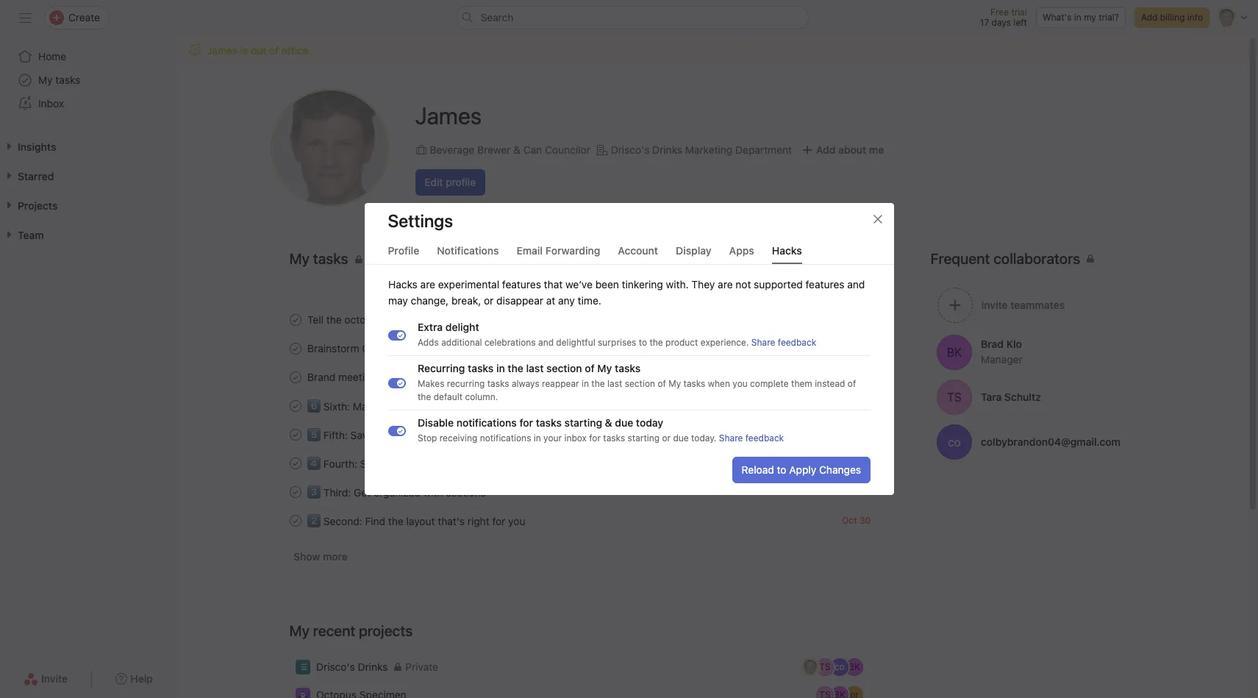 Task type: vqa. For each thing, say whether or not it's contained in the screenshot.
the code icon
no



Task type: locate. For each thing, give the bounding box(es) containing it.
my recent projects
[[290, 622, 413, 639]]

1 features from the left
[[502, 278, 541, 291]]

0 horizontal spatial to
[[639, 337, 647, 348]]

completed image for 4️⃣
[[287, 454, 304, 472]]

my up 'inbox'
[[38, 74, 53, 86]]

and inside 'hacks are experimental features that we've been tinkering with. they are not supported features and may change, break, or disappear at any time.'
[[847, 278, 865, 291]]

completed checkbox left brand
[[287, 368, 304, 386]]

or
[[484, 294, 494, 307], [662, 433, 671, 444]]

1 vertical spatial drisco's drinks link
[[764, 370, 833, 384]]

my down product
[[669, 378, 681, 389]]

them down change,
[[428, 313, 452, 326]]

drisco's drinks down my recent projects
[[316, 661, 388, 673]]

completed checkbox for 5️⃣
[[287, 426, 304, 443]]

completed checkbox left 6️⃣
[[287, 397, 304, 415]]

hacks for hacks
[[772, 244, 802, 257]]

disable
[[418, 416, 454, 429]]

& left can
[[514, 143, 521, 156]]

0 vertical spatial to
[[639, 337, 647, 348]]

work right make
[[381, 400, 404, 413]]

time.
[[578, 294, 601, 307]]

completed checkbox for 4️⃣
[[287, 454, 304, 472]]

completed checkbox for brainstorm
[[287, 340, 304, 357]]

co
[[948, 435, 961, 448], [835, 661, 845, 672]]

1 horizontal spatial due
[[673, 433, 689, 444]]

layout
[[406, 515, 435, 528]]

instead
[[815, 378, 845, 389]]

– right 24
[[852, 343, 857, 354]]

disable notifications for tasks starting & due today stop receiving notifications in your inbox for tasks starting or due today. share feedback
[[418, 416, 784, 444]]

0 vertical spatial –
[[852, 343, 857, 354]]

department
[[736, 143, 792, 156]]

brad klo manager
[[981, 337, 1023, 365]]

0 vertical spatial last
[[526, 362, 544, 374]]

and
[[847, 278, 865, 291], [538, 337, 554, 348]]

0 vertical spatial or
[[484, 294, 494, 307]]

notifications down column.
[[456, 416, 517, 429]]

1 switch from the top
[[388, 330, 406, 340]]

oct 30 button
[[842, 400, 871, 411], [842, 458, 871, 469], [842, 486, 871, 497], [842, 515, 871, 526]]

0 horizontal spatial james
[[207, 44, 238, 57]]

feedback
[[778, 337, 816, 348], [745, 433, 784, 444]]

5 completed checkbox from the top
[[287, 483, 304, 501]]

1 vertical spatial you
[[733, 378, 748, 389]]

switch
[[388, 330, 406, 340], [388, 378, 406, 388], [388, 426, 406, 436]]

1 vertical spatial share
[[719, 433, 743, 444]]

features
[[502, 278, 541, 291], [806, 278, 845, 291]]

0 vertical spatial drisco's drinks
[[769, 342, 832, 354]]

1 horizontal spatial are
[[718, 278, 733, 291]]

invite
[[41, 672, 68, 685]]

due left today.
[[673, 433, 689, 444]]

james for james is out of office.
[[207, 44, 238, 57]]

0 vertical spatial drisco's drinks link
[[763, 341, 832, 356]]

features up the disappear
[[502, 278, 541, 291]]

0 horizontal spatial ja
[[309, 124, 351, 172]]

tasks
[[55, 74, 80, 86], [842, 253, 864, 264], [468, 362, 494, 374], [615, 362, 641, 374], [487, 378, 509, 389], [684, 378, 706, 389], [536, 416, 562, 429], [603, 433, 625, 444]]

california
[[362, 342, 407, 355]]

0 vertical spatial feedback
[[778, 337, 816, 348]]

0 horizontal spatial or
[[484, 294, 494, 307]]

them inside recurring tasks in the last section of my tasks makes recurring tasks always reappear in the last section of my tasks when you complete them instead of the default column.
[[791, 378, 812, 389]]

0 vertical spatial them
[[428, 313, 452, 326]]

james for james
[[415, 101, 482, 129]]

1 horizontal spatial co
[[948, 435, 961, 448]]

in right reappear
[[582, 378, 589, 389]]

30 for sections
[[860, 486, 871, 497]]

0 horizontal spatial hacks
[[388, 278, 417, 291]]

1 vertical spatial share feedback link
[[719, 433, 784, 444]]

or right break,
[[484, 294, 494, 307]]

info
[[1188, 12, 1204, 23]]

you right right
[[508, 515, 525, 528]]

search
[[481, 11, 514, 24]]

2 completed checkbox from the top
[[287, 368, 304, 386]]

completed image for brand
[[287, 368, 304, 386]]

4 30 from the top
[[860, 515, 871, 526]]

1 vertical spatial ja
[[806, 661, 815, 672]]

with up layout
[[423, 486, 443, 499]]

search button
[[456, 6, 809, 29]]

in left asana on the left
[[478, 429, 487, 441]]

0 horizontal spatial &
[[514, 143, 521, 156]]

4 oct 30 button from the top
[[842, 515, 871, 526]]

0 horizontal spatial and
[[538, 337, 554, 348]]

1 vertical spatial work
[[475, 458, 498, 470]]

2 30 from the top
[[860, 458, 871, 469]]

in left my
[[1075, 12, 1082, 23]]

drisco's drinks left 25
[[770, 371, 833, 382]]

add billing info button
[[1135, 7, 1210, 28]]

the
[[326, 313, 341, 326], [650, 337, 663, 348], [508, 362, 523, 374], [402, 371, 417, 383], [591, 378, 605, 389], [418, 391, 431, 402], [388, 515, 403, 528]]

notifications right receiving
[[480, 433, 531, 444]]

0 horizontal spatial starting
[[564, 416, 602, 429]]

2️⃣ second: find the layout that's right for you
[[307, 515, 525, 528]]

tasks inside global element
[[55, 74, 80, 86]]

sections
[[446, 486, 486, 499]]

& left today
[[605, 416, 612, 429]]

24
[[839, 343, 850, 354]]

0 vertical spatial completed checkbox
[[287, 340, 304, 357]]

feedback up reload
[[745, 433, 784, 444]]

james up beverage
[[415, 101, 482, 129]]

are left not
[[718, 278, 733, 291]]

0 horizontal spatial features
[[502, 278, 541, 291]]

1 vertical spatial hacks
[[388, 278, 417, 291]]

2 vertical spatial for
[[492, 515, 505, 528]]

of up today
[[658, 378, 666, 389]]

completed image for 3️⃣
[[287, 483, 304, 501]]

1 horizontal spatial starting
[[628, 433, 660, 444]]

are
[[420, 278, 435, 291], [718, 278, 733, 291]]

frequent collaborators
[[931, 250, 1081, 267]]

edit profile
[[425, 175, 476, 188]]

tasks inside button
[[842, 253, 864, 264]]

1 horizontal spatial ja
[[806, 661, 815, 672]]

hide sidebar image
[[19, 12, 31, 24]]

completed image
[[287, 311, 304, 329], [287, 368, 304, 386], [287, 454, 304, 472]]

apps
[[730, 244, 755, 257]]

trial?
[[1099, 12, 1120, 23]]

1 horizontal spatial share
[[751, 337, 775, 348]]

due
[[615, 416, 633, 429], [673, 433, 689, 444]]

1 vertical spatial to
[[777, 464, 787, 476]]

0 vertical spatial bk
[[947, 345, 962, 359]]

completed image for 5️⃣
[[287, 426, 304, 443]]

0 horizontal spatial ts
[[820, 661, 831, 672]]

notifications button
[[437, 244, 499, 264]]

2 vertical spatial you
[[508, 515, 525, 528]]

2 completed image from the top
[[287, 397, 304, 415]]

second:
[[323, 515, 362, 528]]

switch for recurring tasks in the last section of my tasks
[[388, 378, 406, 388]]

4 completed checkbox from the top
[[287, 426, 304, 443]]

we've
[[565, 278, 593, 291]]

2 horizontal spatial you
[[733, 378, 748, 389]]

add inside add billing info button
[[1142, 12, 1158, 23]]

1 vertical spatial james
[[415, 101, 482, 129]]

james left is
[[207, 44, 238, 57]]

experience.
[[701, 337, 749, 348]]

drinks
[[653, 143, 683, 156], [805, 342, 832, 354], [806, 371, 833, 382], [358, 661, 388, 673]]

6️⃣ sixth: make work manageable
[[307, 400, 465, 413]]

1 horizontal spatial bk
[[947, 345, 962, 359]]

switch up brainstorm california cola flavors at the left of the page
[[388, 330, 406, 340]]

1 horizontal spatial section
[[625, 378, 655, 389]]

last down surprises
[[607, 378, 622, 389]]

view all tasks
[[808, 253, 864, 264]]

switch for disable notifications for tasks starting & due today
[[388, 426, 406, 436]]

1 horizontal spatial &
[[605, 416, 612, 429]]

1 horizontal spatial or
[[662, 433, 671, 444]]

0 vertical spatial starting
[[564, 416, 602, 429]]

tasks down home
[[55, 74, 80, 86]]

2 completed image from the top
[[287, 368, 304, 386]]

the down makes
[[418, 391, 431, 402]]

0 horizontal spatial share
[[719, 433, 743, 444]]

completed image left brand
[[287, 368, 304, 386]]

tinkering
[[622, 278, 663, 291]]

1 horizontal spatial with
[[423, 486, 443, 499]]

share
[[751, 337, 775, 348], [719, 433, 743, 444]]

are up change,
[[420, 278, 435, 291]]

to left apply
[[777, 464, 787, 476]]

in
[[1075, 12, 1082, 23], [496, 362, 505, 374], [582, 378, 589, 389], [478, 429, 487, 441], [534, 433, 541, 444]]

25
[[839, 372, 850, 383]]

completed image left '4️⃣'
[[287, 454, 304, 472]]

1 vertical spatial with
[[423, 486, 443, 499]]

my
[[1085, 12, 1097, 23]]

drisco's drinks left 24
[[769, 342, 832, 354]]

and left delightful
[[538, 337, 554, 348]]

3 oct 30 from the top
[[842, 486, 871, 497]]

completed image left 3️⃣
[[287, 483, 304, 501]]

add
[[1142, 12, 1158, 23], [817, 143, 836, 156]]

0 vertical spatial james
[[207, 44, 238, 57]]

1 vertical spatial –
[[853, 372, 858, 383]]

my tasks link
[[9, 68, 168, 92]]

0 vertical spatial share feedback link
[[751, 337, 816, 348]]

add inside add about me button
[[817, 143, 836, 156]]

marketing left department
[[686, 143, 733, 156]]

6 completed checkbox from the top
[[287, 512, 304, 529]]

3 switch from the top
[[388, 426, 406, 436]]

switch down 6️⃣ sixth: make work manageable
[[388, 426, 406, 436]]

& inside disable notifications for tasks starting & due today stop receiving notifications in your inbox for tasks starting or due today. share feedback
[[605, 416, 612, 429]]

completed image left brainstorm
[[287, 340, 304, 357]]

for right asana on the left
[[519, 416, 533, 429]]

oct 30 button for sections
[[842, 486, 871, 497]]

1 vertical spatial or
[[662, 433, 671, 444]]

1 completed checkbox from the top
[[287, 340, 304, 357]]

in left your at the bottom left
[[534, 433, 541, 444]]

1 vertical spatial and
[[538, 337, 554, 348]]

0 vertical spatial notifications
[[456, 416, 517, 429]]

display
[[676, 244, 712, 257]]

0 horizontal spatial marketing
[[420, 371, 468, 383]]

1 horizontal spatial them
[[791, 378, 812, 389]]

starting up 'inbox'
[[564, 416, 602, 429]]

share right the experience. on the top of page
[[751, 337, 775, 348]]

to inside extra delight adds additional celebrations and delightful surprises to the product experience. share feedback
[[639, 337, 647, 348]]

0 vertical spatial hacks
[[772, 244, 802, 257]]

completed checkbox left 3️⃣
[[287, 483, 304, 501]]

feedback left 24
[[778, 337, 816, 348]]

out
[[251, 44, 266, 57]]

completed checkbox left brainstorm
[[287, 340, 304, 357]]

drisco's drinks link for brand meeting with the marketing team
[[764, 370, 833, 384]]

hacks inside 'hacks are experimental features that we've been tinkering with. they are not supported features and may change, break, or disappear at any time.'
[[388, 278, 417, 291]]

completed checkbox left 5️⃣
[[287, 426, 304, 443]]

1 horizontal spatial james
[[415, 101, 482, 129]]

add for add billing info
[[1142, 12, 1158, 23]]

oct for 2️⃣ second: find the layout that's right for you
[[842, 515, 857, 526]]

third:
[[323, 486, 351, 499]]

1 vertical spatial add
[[817, 143, 836, 156]]

tasks right 'inbox'
[[603, 433, 625, 444]]

4 oct 30 from the top
[[842, 515, 871, 526]]

tell the octopus you love them
[[307, 313, 452, 326]]

may
[[388, 294, 408, 307]]

0 horizontal spatial add
[[817, 143, 836, 156]]

features down view at the top right of the page
[[806, 278, 845, 291]]

1 vertical spatial feedback
[[745, 433, 784, 444]]

about
[[839, 143, 867, 156]]

tell
[[307, 313, 323, 326]]

0 vertical spatial and
[[847, 278, 865, 291]]

3 30 from the top
[[860, 486, 871, 497]]

private
[[405, 661, 438, 673]]

0 horizontal spatial you
[[386, 313, 403, 326]]

tasks up your at the bottom left
[[536, 416, 562, 429]]

1 vertical spatial starting
[[628, 433, 660, 444]]

1 horizontal spatial last
[[607, 378, 622, 389]]

1 completed image from the top
[[287, 311, 304, 329]]

james
[[207, 44, 238, 57], [415, 101, 482, 129]]

oct 30 button for that's
[[842, 515, 871, 526]]

completed image for 2️⃣
[[287, 512, 304, 529]]

display button
[[676, 244, 712, 264]]

1 vertical spatial completed image
[[287, 368, 304, 386]]

hacks up may
[[388, 278, 417, 291]]

– left 27 on the bottom right
[[853, 372, 858, 383]]

recurring
[[447, 378, 485, 389]]

oct 24 – 26
[[821, 343, 871, 354]]

of right 'top'
[[417, 458, 427, 470]]

1 vertical spatial last
[[607, 378, 622, 389]]

2 oct 30 button from the top
[[842, 458, 871, 469]]

tasks up column.
[[487, 378, 509, 389]]

0 horizontal spatial for
[[492, 515, 505, 528]]

share feedback link up reload
[[719, 433, 784, 444]]

section up today
[[625, 378, 655, 389]]

oct for 3️⃣ third: get organized with sections
[[842, 486, 857, 497]]

1 completed checkbox from the top
[[287, 311, 304, 329]]

0 vertical spatial ts
[[947, 390, 962, 404]]

3 completed checkbox from the top
[[287, 397, 304, 415]]

feedback inside disable notifications for tasks starting & due today stop receiving notifications in your inbox for tasks starting or due today. share feedback
[[745, 433, 784, 444]]

my inside global element
[[38, 74, 53, 86]]

billing
[[1161, 12, 1186, 23]]

them left the instead
[[791, 378, 812, 389]]

2 completed checkbox from the top
[[287, 454, 304, 472]]

2 oct 30 from the top
[[842, 458, 871, 469]]

drisco's
[[611, 143, 650, 156], [769, 342, 803, 354], [770, 371, 804, 382], [316, 661, 355, 673]]

4 completed image from the top
[[287, 483, 304, 501]]

5️⃣ fifth: save time by collaborating in asana
[[307, 429, 519, 441]]

add left billing
[[1142, 12, 1158, 23]]

– for brainstorm california cola flavors
[[852, 343, 857, 354]]

completed checkbox left '4️⃣'
[[287, 454, 304, 472]]

the right reappear
[[591, 378, 605, 389]]

5 completed image from the top
[[287, 512, 304, 529]]

drisco's drinks link left 25
[[764, 370, 833, 384]]

3 completed image from the top
[[287, 426, 304, 443]]

to right surprises
[[639, 337, 647, 348]]

today
[[636, 416, 663, 429]]

starting down today
[[628, 433, 660, 444]]

1 vertical spatial due
[[673, 433, 689, 444]]

global element
[[0, 36, 177, 124]]

1 vertical spatial switch
[[388, 378, 406, 388]]

the right the tell
[[326, 313, 341, 326]]

1 vertical spatial &
[[605, 416, 612, 429]]

0 vertical spatial marketing
[[686, 143, 733, 156]]

tasks up recurring
[[468, 362, 494, 374]]

section up reappear
[[546, 362, 582, 374]]

drisco's right list image at the left
[[316, 661, 355, 673]]

you inside recurring tasks in the last section of my tasks makes recurring tasks always reappear in the last section of my tasks when you complete them instead of the default column.
[[733, 378, 748, 389]]

due left today
[[615, 416, 633, 429]]

of down delightful
[[585, 362, 595, 374]]

what's in my trial?
[[1043, 12, 1120, 23]]

4️⃣
[[307, 458, 320, 470]]

3 oct 30 button from the top
[[842, 486, 871, 497]]

drisco's drinks link for brainstorm california cola flavors
[[763, 341, 832, 356]]

3 completed image from the top
[[287, 454, 304, 472]]

reappear
[[542, 378, 579, 389]]

on
[[384, 458, 396, 470]]

days
[[992, 17, 1012, 28]]

or down today
[[662, 433, 671, 444]]

completed checkbox left '2️⃣'
[[287, 512, 304, 529]]

share right today.
[[719, 433, 743, 444]]

Completed checkbox
[[287, 311, 304, 329], [287, 368, 304, 386], [287, 397, 304, 415], [287, 426, 304, 443], [287, 483, 304, 501], [287, 512, 304, 529]]

share feedback link up complete
[[751, 337, 816, 348]]

apply
[[789, 464, 816, 476]]

in inside disable notifications for tasks starting & due today stop receiving notifications in your inbox for tasks starting or due today. share feedback
[[534, 433, 541, 444]]

drisco's drinks link up complete
[[763, 341, 832, 356]]

completed checkbox for 2️⃣
[[287, 512, 304, 529]]

fourth:
[[323, 458, 357, 470]]

feedback inside extra delight adds additional celebrations and delightful surprises to the product experience. share feedback
[[778, 337, 816, 348]]

account button
[[618, 244, 659, 264]]

completed image left '2️⃣'
[[287, 512, 304, 529]]

any
[[558, 294, 575, 307]]

completed image for tell
[[287, 311, 304, 329]]

work down asana on the left
[[475, 458, 498, 470]]

tasks right "all"
[[842, 253, 864, 264]]

0 horizontal spatial are
[[420, 278, 435, 291]]

1 vertical spatial drisco's drinks
[[770, 371, 833, 382]]

in right the team
[[496, 362, 505, 374]]

share inside extra delight adds additional celebrations and delightful surprises to the product experience. share feedback
[[751, 337, 775, 348]]

2 vertical spatial switch
[[388, 426, 406, 436]]

close image
[[872, 213, 884, 225]]

search list box
[[456, 6, 809, 29]]

you down may
[[386, 313, 403, 326]]

with down brainstorm california cola flavors at the left of the page
[[379, 371, 399, 383]]

1 vertical spatial them
[[791, 378, 812, 389]]

completed checkbox left the tell
[[287, 311, 304, 329]]

last up always
[[526, 362, 544, 374]]

hacks left view at the top right of the page
[[772, 244, 802, 257]]

oct 30 for of
[[842, 458, 871, 469]]

not
[[736, 278, 751, 291]]

recurring
[[418, 362, 465, 374]]

completed image left 6️⃣
[[287, 397, 304, 415]]

drisco's drinks for brand meeting with the marketing team
[[770, 371, 833, 382]]

1 completed image from the top
[[287, 340, 304, 357]]

2 switch from the top
[[388, 378, 406, 388]]

oct
[[821, 343, 836, 354], [822, 372, 837, 383], [842, 400, 857, 411], [842, 458, 857, 469], [842, 486, 857, 497], [842, 515, 857, 526]]

completed image left 5️⃣
[[287, 426, 304, 443]]

home
[[38, 50, 66, 63]]

for right 'inbox'
[[589, 433, 601, 444]]

completed image
[[287, 340, 304, 357], [287, 397, 304, 415], [287, 426, 304, 443], [287, 483, 304, 501], [287, 512, 304, 529]]

0 vertical spatial with
[[379, 371, 399, 383]]

1 vertical spatial completed checkbox
[[287, 454, 304, 472]]

0 horizontal spatial bk
[[849, 661, 860, 672]]

1 vertical spatial for
[[589, 433, 601, 444]]

view
[[808, 253, 828, 264]]

0 vertical spatial ja
[[309, 124, 351, 172]]

0 vertical spatial completed image
[[287, 311, 304, 329]]

Completed checkbox
[[287, 340, 304, 357], [287, 454, 304, 472]]

1 horizontal spatial hacks
[[772, 244, 802, 257]]

2 vertical spatial completed image
[[287, 454, 304, 472]]

0 horizontal spatial due
[[615, 416, 633, 429]]

makes
[[418, 378, 444, 389]]

0 vertical spatial you
[[386, 313, 403, 326]]

1 horizontal spatial and
[[847, 278, 865, 291]]

add about me
[[817, 143, 885, 156]]

for right right
[[492, 515, 505, 528]]

the inside extra delight adds additional celebrations and delightful surprises to the product experience. share feedback
[[650, 337, 663, 348]]

switch up 6️⃣ sixth: make work manageable
[[388, 378, 406, 388]]

profile
[[446, 175, 476, 188]]

marketing up default
[[420, 371, 468, 383]]



Task type: describe. For each thing, give the bounding box(es) containing it.
tasks left the when
[[684, 378, 706, 389]]

at
[[546, 294, 555, 307]]

and inside extra delight adds additional celebrations and delightful surprises to the product experience. share feedback
[[538, 337, 554, 348]]

all
[[830, 253, 840, 264]]

brewer
[[478, 143, 511, 156]]

my down surprises
[[597, 362, 612, 374]]

my tasks
[[38, 74, 80, 86]]

collaborating
[[414, 429, 476, 441]]

incoming
[[429, 458, 473, 470]]

2 horizontal spatial for
[[589, 433, 601, 444]]

the left makes
[[402, 371, 417, 383]]

reload to apply changes button
[[732, 457, 871, 483]]

extra delight adds additional celebrations and delightful surprises to the product experience. share feedback
[[418, 321, 816, 348]]

1 horizontal spatial ts
[[947, 390, 962, 404]]

is
[[240, 44, 248, 57]]

3️⃣
[[307, 486, 320, 499]]

my tasks
[[290, 250, 348, 267]]

oct for 4️⃣ fourth: stay on top of incoming work
[[842, 458, 857, 469]]

me
[[870, 143, 885, 156]]

1 horizontal spatial work
[[475, 458, 498, 470]]

2️⃣
[[307, 515, 320, 528]]

1 vertical spatial marketing
[[420, 371, 468, 383]]

councilor
[[545, 143, 591, 156]]

– for brand meeting with the marketing team
[[853, 372, 858, 383]]

default
[[433, 391, 462, 402]]

the up always
[[508, 362, 523, 374]]

1 oct 30 button from the top
[[842, 400, 871, 411]]

drisco's drinks for brainstorm california cola flavors
[[769, 342, 832, 354]]

edit profile button
[[415, 169, 486, 195]]

trial
[[1012, 7, 1028, 18]]

ja button
[[271, 89, 389, 207]]

share inside disable notifications for tasks starting & due today stop receiving notifications in your inbox for tasks starting or due today. share feedback
[[719, 433, 743, 444]]

been
[[595, 278, 619, 291]]

changes
[[819, 464, 861, 476]]

show more
[[293, 550, 348, 563]]

add about me button
[[798, 136, 888, 163]]

fifth:
[[323, 429, 348, 441]]

rocket image
[[298, 691, 307, 698]]

more
[[323, 550, 348, 563]]

free
[[991, 7, 1009, 18]]

of left 27 on the bottom right
[[848, 378, 856, 389]]

or inside 'hacks are experimental features that we've been tinkering with. they are not supported features and may change, break, or disappear at any time.'
[[484, 294, 494, 307]]

additional
[[441, 337, 482, 348]]

completed image for 6️⃣
[[287, 397, 304, 415]]

product
[[666, 337, 698, 348]]

organized
[[373, 486, 420, 499]]

1 horizontal spatial you
[[508, 515, 525, 528]]

oct 30 for sections
[[842, 486, 871, 497]]

30 for that's
[[860, 515, 871, 526]]

oct 30 for that's
[[842, 515, 871, 526]]

1 vertical spatial section
[[625, 378, 655, 389]]

when
[[708, 378, 730, 389]]

change,
[[411, 294, 449, 307]]

ja inside ja button
[[309, 124, 351, 172]]

office.
[[282, 44, 312, 57]]

0 vertical spatial co
[[948, 435, 961, 448]]

0 vertical spatial &
[[514, 143, 521, 156]]

top
[[398, 458, 414, 470]]

0 horizontal spatial work
[[381, 400, 404, 413]]

of right out
[[269, 44, 279, 57]]

column.
[[465, 391, 498, 402]]

completed checkbox for 6️⃣
[[287, 397, 304, 415]]

they
[[692, 278, 715, 291]]

beverage brewer & can councilor
[[430, 143, 591, 156]]

james is out of office.
[[207, 44, 312, 57]]

completed checkbox for 3️⃣
[[287, 483, 304, 501]]

1 horizontal spatial for
[[519, 416, 533, 429]]

today.
[[691, 433, 717, 444]]

view all tasks button
[[801, 249, 871, 269]]

colbybrandon04@gmail.com
[[981, 435, 1121, 448]]

email
[[517, 244, 543, 257]]

disappear
[[496, 294, 543, 307]]

profile button
[[388, 244, 420, 264]]

the right find
[[388, 515, 403, 528]]

manageable
[[407, 400, 465, 413]]

0 horizontal spatial last
[[526, 362, 544, 374]]

what's in my trial? button
[[1037, 7, 1126, 28]]

tasks down surprises
[[615, 362, 641, 374]]

recurring tasks in the last section of my tasks makes recurring tasks always reappear in the last section of my tasks when you complete them instead of the default column.
[[418, 362, 856, 402]]

add billing info
[[1142, 12, 1204, 23]]

2 are from the left
[[718, 278, 733, 291]]

brainstorm
[[307, 342, 359, 355]]

1 vertical spatial bk
[[849, 661, 860, 672]]

make
[[353, 400, 378, 413]]

flavors
[[434, 342, 465, 355]]

hacks for hacks are experimental features that we've been tinkering with. they are not supported features and may change, break, or disappear at any time.
[[388, 278, 417, 291]]

completed checkbox for tell
[[287, 311, 304, 329]]

oct 30 button for of
[[842, 458, 871, 469]]

5️⃣
[[307, 429, 320, 441]]

meeting
[[338, 371, 377, 383]]

right
[[467, 515, 489, 528]]

inbox
[[564, 433, 587, 444]]

share feedback link for today
[[719, 433, 784, 444]]

get
[[354, 486, 371, 499]]

team
[[470, 371, 494, 383]]

invite button
[[14, 666, 77, 692]]

profile
[[388, 244, 420, 257]]

oct for 6️⃣ sixth: make work manageable
[[842, 400, 857, 411]]

reload
[[742, 464, 774, 476]]

receiving
[[439, 433, 477, 444]]

27
[[860, 372, 871, 383]]

1 are from the left
[[420, 278, 435, 291]]

30 for of
[[860, 458, 871, 469]]

with.
[[666, 278, 689, 291]]

home link
[[9, 45, 168, 68]]

settings
[[388, 210, 453, 231]]

1 vertical spatial notifications
[[480, 433, 531, 444]]

2 features from the left
[[806, 278, 845, 291]]

adds
[[418, 337, 439, 348]]

completed checkbox for brand
[[287, 368, 304, 386]]

drisco's up complete
[[769, 342, 803, 354]]

2 vertical spatial drisco's drinks
[[316, 661, 388, 673]]

complete
[[750, 378, 789, 389]]

in inside what's in my trial? button
[[1075, 12, 1082, 23]]

that
[[544, 278, 563, 291]]

share feedback link for surprises
[[751, 337, 816, 348]]

save
[[350, 429, 373, 441]]

0 horizontal spatial with
[[379, 371, 399, 383]]

add for add about me
[[817, 143, 836, 156]]

completed image for brainstorm
[[287, 340, 304, 357]]

list image
[[298, 663, 307, 672]]

26
[[860, 343, 871, 354]]

drisco's right councilor
[[611, 143, 650, 156]]

account
[[618, 244, 659, 257]]

1 30 from the top
[[860, 400, 871, 411]]

stop
[[418, 433, 437, 444]]

manager
[[981, 353, 1023, 365]]

6️⃣
[[307, 400, 320, 413]]

find
[[365, 515, 385, 528]]

to inside button
[[777, 464, 787, 476]]

show
[[293, 550, 320, 563]]

1 vertical spatial co
[[835, 661, 845, 672]]

or inside disable notifications for tasks starting & due today stop receiving notifications in your inbox for tasks starting or due today. share feedback
[[662, 433, 671, 444]]

notifications
[[437, 244, 499, 257]]

drisco's left the instead
[[770, 371, 804, 382]]

my up list image at the left
[[290, 622, 310, 639]]

switch for extra delight
[[388, 330, 406, 340]]

0 vertical spatial due
[[615, 416, 633, 429]]

1 horizontal spatial marketing
[[686, 143, 733, 156]]

time
[[376, 429, 397, 441]]

1 oct 30 from the top
[[842, 400, 871, 411]]

0 vertical spatial section
[[546, 362, 582, 374]]



